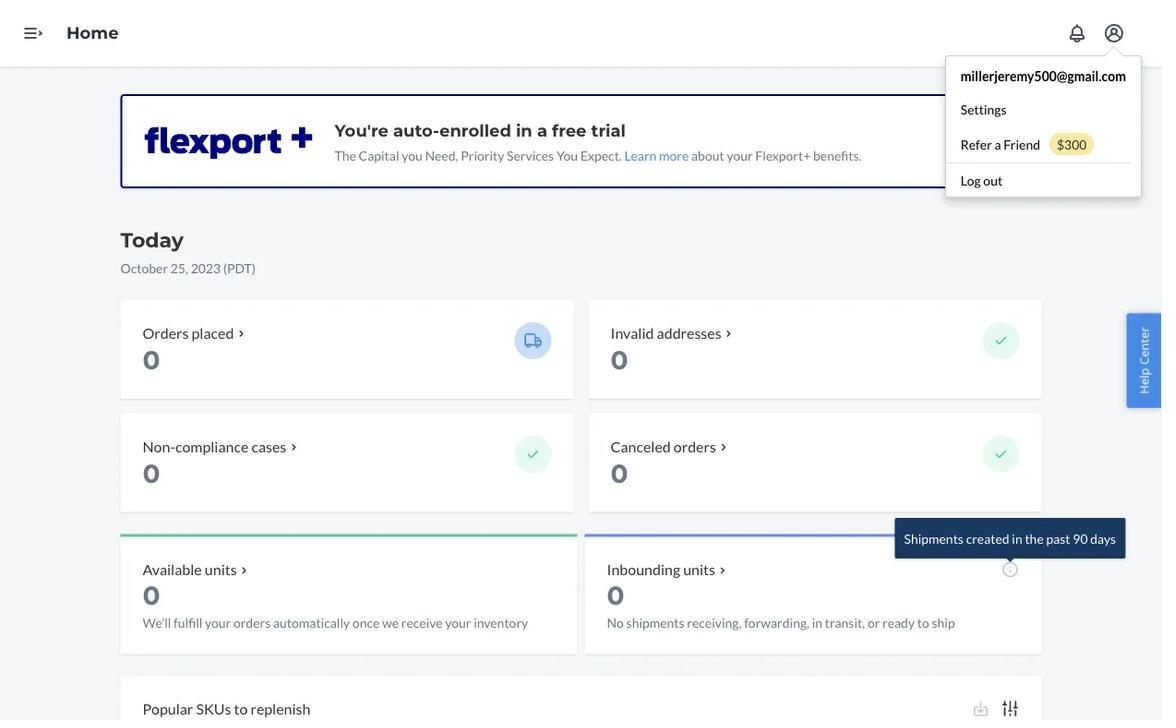 Task type: vqa. For each thing, say whether or not it's contained in the screenshot.
Home
yes



Task type: describe. For each thing, give the bounding box(es) containing it.
october
[[120, 260, 168, 276]]

0 inside 0 no shipments receiving, forwarding, in transit, or ready to ship
[[607, 579, 625, 611]]

available
[[143, 561, 202, 579]]

refer
[[961, 136, 992, 152]]

90
[[1073, 531, 1088, 546]]

capital
[[359, 147, 399, 163]]

inbounding units
[[607, 561, 715, 579]]

learn more link
[[625, 147, 689, 163]]

in inside you're auto-enrolled in a free trial the capital you need, priority services you expect. learn more about your flexport+ benefits.
[[516, 120, 533, 140]]

settings
[[961, 101, 1007, 117]]

invalid addresses
[[611, 324, 722, 342]]

log out button
[[946, 162, 1131, 197]]

open account menu image
[[1103, 22, 1125, 44]]

non-compliance cases
[[143, 437, 286, 455]]

benefits.
[[813, 147, 862, 163]]

popular
[[143, 700, 193, 718]]

trial
[[591, 120, 626, 140]]

the
[[335, 147, 356, 163]]

to inside 0 no shipments receiving, forwarding, in transit, or ready to ship
[[918, 615, 930, 631]]

today october 25, 2023 ( pdt )
[[120, 228, 256, 276]]

you
[[402, 147, 423, 163]]

0 for orders
[[143, 344, 160, 376]]

$300
[[1057, 136, 1087, 152]]

0 for invalid
[[611, 344, 628, 376]]

non-
[[143, 437, 175, 455]]

placed
[[192, 324, 234, 342]]

0 for non-
[[143, 458, 160, 489]]

(
[[223, 260, 227, 276]]

0 for canceled
[[611, 458, 628, 489]]

0 inside 0 we'll fulfill your orders automatically once we receive your inventory
[[143, 579, 160, 611]]

days
[[1091, 531, 1116, 546]]

flexport+
[[756, 147, 811, 163]]

receive
[[401, 615, 443, 631]]

orders inside 0 we'll fulfill your orders automatically once we receive your inventory
[[233, 615, 271, 631]]

you
[[557, 147, 578, 163]]

priority
[[461, 147, 504, 163]]

past
[[1046, 531, 1071, 546]]

ship
[[932, 615, 955, 631]]

canceled
[[611, 437, 671, 455]]

once
[[353, 615, 380, 631]]

1 horizontal spatial your
[[445, 615, 471, 631]]

in inside 0 no shipments receiving, forwarding, in transit, or ready to ship
[[812, 615, 823, 631]]

about
[[692, 147, 724, 163]]

you're
[[335, 120, 389, 140]]

log out
[[961, 172, 1003, 188]]

millerjeremy500@gmail.com link
[[946, 59, 1141, 92]]

canceled orders
[[611, 437, 716, 455]]

cases
[[252, 437, 286, 455]]

addresses
[[657, 324, 722, 342]]

automatically
[[273, 615, 350, 631]]

units for inbounding units
[[683, 561, 715, 579]]

shipments
[[904, 531, 964, 546]]



Task type: locate. For each thing, give the bounding box(es) containing it.
0 vertical spatial to
[[918, 615, 930, 631]]

1 units from the left
[[205, 561, 237, 579]]

0 we'll fulfill your orders automatically once we receive your inventory
[[143, 579, 528, 631]]

or
[[868, 615, 880, 631]]

learn
[[625, 147, 657, 163]]

to
[[918, 615, 930, 631], [234, 700, 248, 718]]

settings link
[[946, 92, 1141, 126]]

to right skus
[[234, 700, 248, 718]]

0 vertical spatial in
[[516, 120, 533, 140]]

0 up we'll
[[143, 579, 160, 611]]

log
[[961, 172, 981, 188]]

your inside you're auto-enrolled in a free trial the capital you need, priority services you expect. learn more about your flexport+ benefits.
[[727, 147, 753, 163]]

your right 'fulfill'
[[205, 615, 231, 631]]

help
[[1136, 368, 1153, 394]]

0 horizontal spatial units
[[205, 561, 237, 579]]

2 vertical spatial in
[[812, 615, 823, 631]]

transit,
[[825, 615, 865, 631]]

0 vertical spatial orders
[[674, 437, 716, 455]]

need,
[[425, 147, 458, 163]]

forwarding,
[[744, 615, 810, 631]]

your right about
[[727, 147, 753, 163]]

a right refer
[[995, 136, 1001, 152]]

)
[[252, 260, 256, 276]]

expect.
[[581, 147, 622, 163]]

units
[[205, 561, 237, 579], [683, 561, 715, 579]]

0 horizontal spatial in
[[516, 120, 533, 140]]

to left ship
[[918, 615, 930, 631]]

0 horizontal spatial a
[[537, 120, 548, 140]]

more
[[659, 147, 689, 163]]

0
[[143, 344, 160, 376], [611, 344, 628, 376], [143, 458, 160, 489], [611, 458, 628, 489], [143, 579, 160, 611], [607, 579, 625, 611]]

help center button
[[1127, 313, 1162, 408]]

enrolled
[[439, 120, 511, 140]]

units up receiving,
[[683, 561, 715, 579]]

0 horizontal spatial orders
[[233, 615, 271, 631]]

1 horizontal spatial units
[[683, 561, 715, 579]]

open navigation image
[[22, 22, 44, 44]]

2023
[[191, 260, 221, 276]]

orders right canceled
[[674, 437, 716, 455]]

free
[[552, 120, 587, 140]]

inbounding
[[607, 561, 680, 579]]

inventory
[[474, 615, 528, 631]]

0 no shipments receiving, forwarding, in transit, or ready to ship
[[607, 579, 955, 631]]

open notifications image
[[1066, 22, 1089, 44]]

refer a friend
[[961, 136, 1041, 152]]

created
[[966, 531, 1010, 546]]

1 vertical spatial orders
[[233, 615, 271, 631]]

25,
[[171, 260, 188, 276]]

your right receive
[[445, 615, 471, 631]]

orders placed
[[143, 324, 234, 342]]

millerjeremy500@gmail.com
[[961, 68, 1126, 84]]

0 down non-
[[143, 458, 160, 489]]

compliance
[[175, 437, 249, 455]]

friend
[[1004, 136, 1041, 152]]

orders
[[143, 324, 189, 342]]

1 horizontal spatial a
[[995, 136, 1001, 152]]

no
[[607, 615, 624, 631]]

you're auto-enrolled in a free trial the capital you need, priority services you expect. learn more about your flexport+ benefits.
[[335, 120, 862, 163]]

units for available units
[[205, 561, 237, 579]]

home
[[66, 23, 119, 43]]

a left free
[[537, 120, 548, 140]]

receiving,
[[687, 615, 742, 631]]

replenish
[[251, 700, 311, 718]]

a inside you're auto-enrolled in a free trial the capital you need, priority services you expect. learn more about your flexport+ benefits.
[[537, 120, 548, 140]]

your
[[727, 147, 753, 163], [205, 615, 231, 631], [445, 615, 471, 631]]

0 down canceled
[[611, 458, 628, 489]]

in left transit,
[[812, 615, 823, 631]]

ready
[[883, 615, 915, 631]]

2 horizontal spatial in
[[1012, 531, 1023, 546]]

units right available
[[205, 561, 237, 579]]

we'll
[[143, 615, 171, 631]]

a
[[537, 120, 548, 140], [995, 136, 1001, 152]]

2 horizontal spatial your
[[727, 147, 753, 163]]

the
[[1025, 531, 1044, 546]]

help center
[[1136, 327, 1153, 394]]

pdt
[[227, 260, 252, 276]]

orders left automatically
[[233, 615, 271, 631]]

popular skus to replenish
[[143, 700, 311, 718]]

shipments
[[626, 615, 685, 631]]

1 vertical spatial to
[[234, 700, 248, 718]]

available units
[[143, 561, 237, 579]]

0 horizontal spatial to
[[234, 700, 248, 718]]

services
[[507, 147, 554, 163]]

center
[[1136, 327, 1153, 365]]

invalid
[[611, 324, 654, 342]]

auto-
[[393, 120, 440, 140]]

shipments created in the past 90 days
[[904, 531, 1116, 546]]

today
[[120, 228, 184, 253]]

in left the on the bottom
[[1012, 531, 1023, 546]]

1 horizontal spatial in
[[812, 615, 823, 631]]

1 horizontal spatial orders
[[674, 437, 716, 455]]

1 vertical spatial in
[[1012, 531, 1023, 546]]

out
[[984, 172, 1003, 188]]

0 down invalid
[[611, 344, 628, 376]]

home link
[[66, 23, 119, 43]]

in up services
[[516, 120, 533, 140]]

0 up the no
[[607, 579, 625, 611]]

0 down orders
[[143, 344, 160, 376]]

in
[[516, 120, 533, 140], [1012, 531, 1023, 546], [812, 615, 823, 631]]

orders
[[674, 437, 716, 455], [233, 615, 271, 631]]

0 horizontal spatial your
[[205, 615, 231, 631]]

skus
[[196, 700, 231, 718]]

1 horizontal spatial to
[[918, 615, 930, 631]]

2 units from the left
[[683, 561, 715, 579]]

fulfill
[[174, 615, 202, 631]]

we
[[382, 615, 399, 631]]



